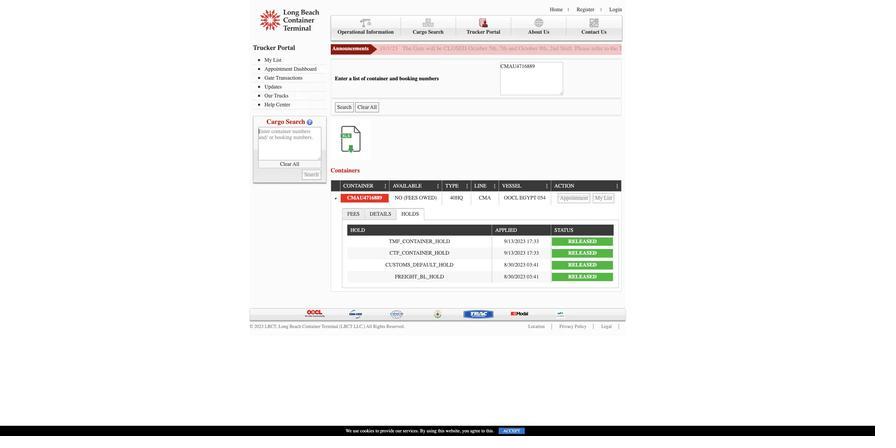 Task type: vqa. For each thing, say whether or not it's contained in the screenshot.
email:
no



Task type: locate. For each thing, give the bounding box(es) containing it.
portal
[[486, 29, 500, 35], [278, 44, 295, 52]]

1 released cell from the top
[[551, 236, 614, 248]]

container
[[302, 324, 320, 329]]

us right contact
[[601, 29, 607, 35]]

1 horizontal spatial october
[[519, 45, 538, 52]]

all right llc.) at the left of the page
[[366, 324, 372, 329]]

accept
[[503, 429, 520, 434]]

1 horizontal spatial |
[[601, 7, 602, 13]]

0 horizontal spatial all
[[293, 161, 299, 167]]

lbct,
[[265, 324, 277, 329]]

|
[[568, 7, 569, 13], [601, 7, 602, 13]]

login
[[610, 7, 622, 13]]

1 horizontal spatial gate
[[413, 45, 424, 52]]

3 released cell from the top
[[551, 259, 614, 271]]

edit column settings image for container
[[383, 184, 388, 189]]

october
[[468, 45, 488, 52], [519, 45, 538, 52]]

0 vertical spatial 8/30/2023
[[504, 262, 526, 268]]

page
[[675, 45, 686, 52]]

0 horizontal spatial |
[[568, 7, 569, 13]]

1 8/30/2023 03:41 cell from the top
[[492, 259, 551, 271]]

3 edit column settings image from the left
[[465, 184, 470, 189]]

operational information
[[338, 29, 394, 35]]

released cell for customs_default_hold
[[551, 259, 614, 271]]

0 vertical spatial 9/13/2023
[[504, 239, 526, 244]]

Enter container numbers and/ or booking numbers. Press ESC to reset input box text field
[[500, 62, 563, 95]]

register link
[[577, 7, 594, 13]]

grid
[[347, 225, 614, 283]]

grid inside tab list
[[347, 225, 614, 283]]

and right 7th
[[509, 45, 517, 52]]

cmau4716889
[[347, 195, 382, 201]]

our trucks link
[[258, 93, 326, 99]]

no (fees owed)
[[395, 195, 437, 201]]

us right about
[[544, 29, 549, 35]]

0 horizontal spatial gate
[[265, 75, 275, 81]]

0 vertical spatial and
[[509, 45, 517, 52]]

1 vertical spatial 17:33
[[527, 250, 539, 256]]

will
[[426, 45, 435, 52]]

0 horizontal spatial search
[[286, 118, 305, 126]]

1 horizontal spatial the
[[750, 45, 758, 52]]

for right page
[[687, 45, 694, 52]]

tree grid containing container
[[331, 181, 621, 291]]

1 9/13/2023 17:33 from the top
[[504, 239, 539, 244]]

search down 'help center' link
[[286, 118, 305, 126]]

clear
[[280, 161, 292, 167]]

| right home
[[568, 7, 569, 13]]

03:41
[[527, 262, 539, 268], [527, 274, 539, 280]]

owed)
[[419, 195, 437, 201]]

1 vertical spatial cargo
[[267, 118, 284, 126]]

1 8/30/2023 from the top
[[504, 262, 526, 268]]

© 2023 lbct, long beach container terminal (lbct llc.) all rights reserved.
[[250, 324, 405, 329]]

to left the this.
[[481, 428, 485, 434]]

holds
[[401, 211, 419, 217]]

edit column settings image inside "line" column header
[[492, 184, 498, 189]]

edit column settings image
[[383, 184, 388, 189], [436, 184, 441, 189], [465, 184, 470, 189], [492, 184, 498, 189], [615, 184, 620, 189]]

2 9/13/2023 17:33 from the top
[[504, 250, 539, 256]]

17:33
[[527, 239, 539, 244], [527, 250, 539, 256]]

1 vertical spatial trucker
[[253, 44, 276, 52]]

0 vertical spatial 9/13/2023 17:33
[[504, 239, 539, 244]]

cargo up will
[[413, 29, 427, 35]]

0 vertical spatial trucker
[[467, 29, 485, 35]]

2nd
[[550, 45, 559, 52]]

1 vertical spatial all
[[366, 324, 372, 329]]

gate right truck
[[635, 45, 646, 52]]

by
[[420, 428, 426, 434]]

gate right the
[[413, 45, 424, 52]]

1 vertical spatial portal
[[278, 44, 295, 52]]

website,
[[446, 428, 461, 434]]

cargo search up will
[[413, 29, 444, 35]]

1 vertical spatial and
[[390, 76, 398, 82]]

cma cell
[[471, 192, 499, 205]]

contact us link
[[567, 17, 622, 36]]

numbers
[[419, 76, 439, 82]]

this.
[[486, 428, 494, 434]]

9/13/2023 17:33 cell
[[492, 236, 551, 248], [492, 248, 551, 259]]

grid containing hold
[[347, 225, 614, 283]]

to right cookies
[[376, 428, 379, 434]]

edit column settings image inside available column header
[[436, 184, 441, 189]]

0 vertical spatial portal
[[486, 29, 500, 35]]

1 released from the top
[[568, 239, 597, 244]]

customs_default_hold cell
[[347, 259, 492, 271]]

accept button
[[499, 428, 525, 434]]

0 horizontal spatial cargo search
[[267, 118, 305, 126]]

(lbct
[[339, 324, 353, 329]]

released for tmf_container_hold
[[568, 239, 597, 244]]

2 9/13/2023 from the top
[[504, 250, 526, 256]]

october left 8th,
[[519, 45, 538, 52]]

oocl egypt 054 cell
[[499, 192, 551, 205]]

(fees
[[404, 195, 418, 201]]

0 vertical spatial cargo
[[413, 29, 427, 35]]

cargo search
[[413, 29, 444, 35], [267, 118, 305, 126]]

8/30/2023 03:41 cell
[[492, 259, 551, 271], [492, 271, 551, 283]]

1 horizontal spatial and
[[509, 45, 517, 52]]

gate
[[714, 45, 723, 52]]

0 vertical spatial menu bar
[[331, 15, 622, 41]]

web
[[663, 45, 673, 52]]

2 released cell from the top
[[551, 248, 614, 259]]

october left 5th,
[[468, 45, 488, 52]]

9/13/2023 17:33
[[504, 239, 539, 244], [504, 250, 539, 256]]

row group inside tab list
[[347, 236, 614, 283]]

1 horizontal spatial us
[[601, 29, 607, 35]]

ctf_container_hold
[[390, 250, 449, 256]]

all right clear
[[293, 161, 299, 167]]

row containing container
[[331, 181, 621, 192]]

0 horizontal spatial portal
[[278, 44, 295, 52]]

1 vertical spatial trucker portal
[[253, 44, 295, 52]]

None submit
[[335, 102, 354, 112], [302, 170, 321, 180], [335, 102, 354, 112], [302, 170, 321, 180]]

1 us from the left
[[544, 29, 549, 35]]

appointment dashboard link
[[258, 66, 326, 72]]

2 8/30/2023 from the top
[[504, 274, 526, 280]]

5th,
[[489, 45, 498, 52]]

container
[[367, 76, 388, 82]]

privacy policy link
[[560, 324, 587, 329]]

the left truck
[[610, 45, 618, 52]]

tab list
[[341, 206, 620, 290]]

0 vertical spatial 17:33
[[527, 239, 539, 244]]

8/30/2023
[[504, 262, 526, 268], [504, 274, 526, 280]]

cargo inside the cargo search link
[[413, 29, 427, 35]]

0 vertical spatial 03:41
[[527, 262, 539, 268]]

0 horizontal spatial us
[[544, 29, 549, 35]]

edit column settings image inside container column header
[[383, 184, 388, 189]]

row containing tmf_container_hold
[[347, 236, 614, 248]]

1 17:33 from the top
[[527, 239, 539, 244]]

line
[[474, 183, 487, 189]]

gate up updates at top left
[[265, 75, 275, 81]]

released for freight_bl_hold
[[568, 274, 597, 280]]

cargo down help
[[267, 118, 284, 126]]

trucker portal up list
[[253, 44, 295, 52]]

portal inside menu bar
[[486, 29, 500, 35]]

None button
[[355, 102, 379, 112], [558, 193, 590, 203], [593, 193, 615, 203], [355, 102, 379, 112], [558, 193, 590, 203], [593, 193, 615, 203]]

to
[[604, 45, 609, 52], [376, 428, 379, 434], [481, 428, 485, 434]]

menu bar containing my list
[[253, 57, 329, 109]]

policy
[[575, 324, 587, 329]]

4 edit column settings image from the left
[[492, 184, 498, 189]]

refer
[[592, 45, 603, 52]]

0 vertical spatial cargo search
[[413, 29, 444, 35]]

agree
[[470, 428, 480, 434]]

trucker portal up 5th,
[[467, 29, 500, 35]]

2 17:33 from the top
[[527, 250, 539, 256]]

2 horizontal spatial to
[[604, 45, 609, 52]]

1 03:41 from the top
[[527, 262, 539, 268]]

hold link
[[350, 225, 368, 236]]

1 horizontal spatial menu bar
[[331, 15, 622, 41]]

list
[[353, 76, 360, 82]]

1 vertical spatial 9/13/2023
[[504, 250, 526, 256]]

8/30/2023 03:41 for freight_bl_hold
[[504, 274, 539, 280]]

1 vertical spatial 8/30/2023 03:41
[[504, 274, 539, 280]]

all inside the clear all button
[[293, 161, 299, 167]]

row containing cmau4716889
[[331, 192, 621, 205]]

for
[[687, 45, 694, 52], [742, 45, 749, 52]]

0 horizontal spatial and
[[390, 76, 398, 82]]

1 8/30/2023 03:41 from the top
[[504, 262, 539, 268]]

2 us from the left
[[601, 29, 607, 35]]

operational
[[338, 29, 365, 35]]

5 edit column settings image from the left
[[615, 184, 620, 189]]

my list link
[[258, 57, 326, 63]]

row group containing cmau4716889
[[331, 192, 621, 291]]

details tab
[[365, 208, 397, 220]]

2 released from the top
[[568, 250, 597, 256]]

trucker up closed
[[467, 29, 485, 35]]

40hq cell
[[442, 192, 471, 205]]

edit column settings image inside action 'column header'
[[615, 184, 620, 189]]

released cell for ctf_container_hold
[[551, 248, 614, 259]]

4 released cell from the top
[[551, 271, 614, 283]]

1 horizontal spatial portal
[[486, 29, 500, 35]]

2 9/13/2023 17:33 cell from the top
[[492, 248, 551, 259]]

my list appointment dashboard gate transactions updates our trucks help center
[[265, 57, 317, 108]]

1 vertical spatial 9/13/2023 17:33
[[504, 250, 539, 256]]

of
[[361, 76, 366, 82]]

edit column settings image for action
[[615, 184, 620, 189]]

us
[[544, 29, 549, 35], [601, 29, 607, 35]]

to right refer
[[604, 45, 609, 52]]

trucker inside the 'trucker portal' link
[[467, 29, 485, 35]]

tree grid
[[331, 181, 621, 291]]

vessel column header
[[499, 181, 551, 192]]

0 horizontal spatial for
[[687, 45, 694, 52]]

1 vertical spatial 03:41
[[527, 274, 539, 280]]

help
[[265, 102, 275, 108]]

gate
[[413, 45, 424, 52], [635, 45, 646, 52], [265, 75, 275, 81]]

cookies
[[360, 428, 374, 434]]

line column header
[[471, 181, 499, 192]]

9/13/2023
[[504, 239, 526, 244], [504, 250, 526, 256]]

1 horizontal spatial trucker
[[467, 29, 485, 35]]

1 the from the left
[[610, 45, 618, 52]]

released for ctf_container_hold
[[568, 250, 597, 256]]

2 8/30/2023 03:41 cell from the top
[[492, 271, 551, 283]]

portal up 5th,
[[486, 29, 500, 35]]

clear all
[[280, 161, 299, 167]]

1 edit column settings image from the left
[[383, 184, 388, 189]]

1 vertical spatial 8/30/2023
[[504, 274, 526, 280]]

4 released from the top
[[568, 274, 597, 280]]

1 horizontal spatial cargo
[[413, 29, 427, 35]]

0 horizontal spatial menu bar
[[253, 57, 329, 109]]

edit column settings image for type
[[465, 184, 470, 189]]

released
[[568, 239, 597, 244], [568, 250, 597, 256], [568, 262, 597, 268], [568, 274, 597, 280]]

0 horizontal spatial october
[[468, 45, 488, 52]]

1 horizontal spatial for
[[742, 45, 749, 52]]

0 vertical spatial 8/30/2023 03:41
[[504, 262, 539, 268]]

portal up 'my list' link
[[278, 44, 295, 52]]

trucker up my
[[253, 44, 276, 52]]

released cell
[[551, 236, 614, 248], [551, 248, 614, 259], [551, 259, 614, 271], [551, 271, 614, 283]]

customs_default_hold
[[386, 262, 454, 268]]

0 vertical spatial all
[[293, 161, 299, 167]]

trucker
[[467, 29, 485, 35], [253, 44, 276, 52]]

0 vertical spatial trucker portal
[[467, 29, 500, 35]]

gate inside the my list appointment dashboard gate transactions updates our trucks help center
[[265, 75, 275, 81]]

available
[[393, 183, 422, 189]]

and left booking
[[390, 76, 398, 82]]

container column header
[[340, 181, 389, 192]]

1 horizontal spatial all
[[366, 324, 372, 329]]

container
[[343, 183, 374, 189]]

7th
[[500, 45, 507, 52]]

search up be
[[428, 29, 444, 35]]

be
[[437, 45, 442, 52]]

1 vertical spatial menu bar
[[253, 57, 329, 109]]

for right details at the top right
[[742, 45, 749, 52]]

edit column settings image inside type column header
[[465, 184, 470, 189]]

2 edit column settings image from the left
[[436, 184, 441, 189]]

available link
[[393, 181, 425, 191]]

1 9/13/2023 from the top
[[504, 239, 526, 244]]

ctf_container_hold cell
[[347, 248, 492, 259]]

privacy policy
[[560, 324, 587, 329]]

the
[[610, 45, 618, 52], [750, 45, 758, 52]]

fees tab
[[342, 208, 365, 220]]

1 horizontal spatial cargo search
[[413, 29, 444, 35]]

applied link
[[495, 225, 520, 236]]

help center link
[[258, 102, 326, 108]]

row containing freight_bl_hold
[[347, 271, 614, 283]]

0 horizontal spatial the
[[610, 45, 618, 52]]

cargo search down center
[[267, 118, 305, 126]]

cell
[[551, 192, 621, 205]]

cmau4716889 cell
[[340, 192, 389, 205]]

no (fees owed) cell
[[389, 192, 442, 205]]

1 9/13/2023 17:33 cell from the top
[[492, 236, 551, 248]]

0 vertical spatial search
[[428, 29, 444, 35]]

1 horizontal spatial trucker portal
[[467, 29, 500, 35]]

2 8/30/2023 03:41 from the top
[[504, 274, 539, 280]]

1 horizontal spatial to
[[481, 428, 485, 434]]

row
[[331, 181, 621, 192], [331, 192, 621, 205], [347, 225, 614, 236], [347, 236, 614, 248], [347, 248, 614, 259], [347, 259, 614, 271], [347, 271, 614, 283]]

2 03:41 from the top
[[527, 274, 539, 280]]

menu bar containing operational information
[[331, 15, 622, 41]]

menu bar
[[331, 15, 622, 41], [253, 57, 329, 109]]

the
[[402, 45, 412, 52]]

updates link
[[258, 84, 326, 90]]

row group containing tmf_container_hold
[[347, 236, 614, 283]]

row group
[[331, 192, 621, 291], [347, 236, 614, 283]]

| left login
[[601, 7, 602, 13]]

the left week.
[[750, 45, 758, 52]]

3 released from the top
[[568, 262, 597, 268]]



Task type: describe. For each thing, give the bounding box(es) containing it.
9/13/2023 17:33 for ctf_container_hold
[[504, 250, 539, 256]]

0 horizontal spatial trucker
[[253, 44, 276, 52]]

17:33 for tmf_container_hold
[[527, 239, 539, 244]]

legal
[[601, 324, 612, 329]]

10/1/23 the gate will be closed october 5th, 7th and october 8th, 2nd shift. please refer to the truck gate hours web page for further gate details for the week.
[[380, 45, 773, 52]]

we use cookies to provide our services. by using this website, you agree to this.
[[346, 428, 494, 434]]

login link
[[610, 7, 622, 13]]

holds tab
[[396, 208, 424, 220]]

1 october from the left
[[468, 45, 488, 52]]

action column header
[[551, 181, 621, 192]]

10/1/23
[[380, 45, 398, 52]]

appointment
[[265, 66, 292, 72]]

location link
[[528, 324, 545, 329]]

legal link
[[601, 324, 612, 329]]

enter
[[335, 76, 348, 82]]

trucker portal link
[[456, 17, 511, 36]]

about
[[528, 29, 542, 35]]

fees
[[347, 211, 360, 217]]

list
[[273, 57, 281, 63]]

oocl
[[504, 195, 518, 201]]

cargo search link
[[401, 17, 456, 36]]

trucks
[[274, 93, 289, 99]]

2023
[[254, 324, 264, 329]]

Enter container numbers and/ or booking numbers.  text field
[[258, 127, 321, 160]]

9/13/2023 17:33 cell for ctf_container_hold
[[492, 248, 551, 259]]

center
[[276, 102, 290, 108]]

©
[[250, 324, 253, 329]]

1 for from the left
[[687, 45, 694, 52]]

hold
[[350, 227, 365, 233]]

8/30/2023 03:41 for customs_default_hold
[[504, 262, 539, 268]]

closed
[[444, 45, 467, 52]]

released cell for freight_bl_hold
[[551, 271, 614, 283]]

reserved.
[[386, 324, 405, 329]]

week.
[[759, 45, 773, 52]]

booking
[[399, 76, 418, 82]]

please
[[575, 45, 590, 52]]

us for about us
[[544, 29, 549, 35]]

type column header
[[442, 181, 471, 192]]

long
[[279, 324, 288, 329]]

9/13/2023 17:33 cell for tmf_container_hold
[[492, 236, 551, 248]]

this
[[438, 428, 445, 434]]

my
[[265, 57, 272, 63]]

enter a list of container and booking numbers
[[335, 76, 439, 82]]

tab list containing fees
[[341, 206, 620, 290]]

row containing hold
[[347, 225, 614, 236]]

privacy
[[560, 324, 574, 329]]

us for contact us
[[601, 29, 607, 35]]

hours
[[647, 45, 662, 52]]

home link
[[550, 7, 563, 13]]

edit column settings image for line
[[492, 184, 498, 189]]

information
[[366, 29, 394, 35]]

freight_bl_hold
[[395, 274, 444, 280]]

operational information link
[[331, 17, 401, 36]]

edit column settings image
[[545, 184, 550, 189]]

further
[[696, 45, 712, 52]]

vessel link
[[502, 181, 525, 191]]

tmf_container_hold cell
[[347, 236, 492, 248]]

rights
[[373, 324, 385, 329]]

40hq
[[450, 195, 463, 201]]

1 vertical spatial search
[[286, 118, 305, 126]]

line link
[[474, 181, 490, 191]]

a
[[349, 76, 352, 82]]

8/30/2023 for freight_bl_hold
[[504, 274, 526, 280]]

type
[[445, 183, 459, 189]]

containers
[[331, 167, 360, 174]]

054
[[538, 195, 546, 201]]

location
[[528, 324, 545, 329]]

action link
[[554, 181, 577, 191]]

truck
[[619, 45, 633, 52]]

contact
[[582, 29, 600, 35]]

using
[[427, 428, 437, 434]]

03:41 for customs_default_hold
[[527, 262, 539, 268]]

2 | from the left
[[601, 7, 602, 13]]

contact us
[[582, 29, 607, 35]]

0 horizontal spatial cargo
[[267, 118, 284, 126]]

transactions
[[276, 75, 303, 81]]

17:33 for ctf_container_hold
[[527, 250, 539, 256]]

9/13/2023 for ctf_container_hold
[[504, 250, 526, 256]]

1 horizontal spatial search
[[428, 29, 444, 35]]

row containing customs_default_hold
[[347, 259, 614, 271]]

freight_bl_hold cell
[[347, 271, 492, 283]]

edit column settings image for available
[[436, 184, 441, 189]]

0 horizontal spatial to
[[376, 428, 379, 434]]

about us
[[528, 29, 549, 35]]

released for customs_default_hold
[[568, 262, 597, 268]]

2 for from the left
[[742, 45, 749, 52]]

8/30/2023 for customs_default_hold
[[504, 262, 526, 268]]

gate transactions link
[[258, 75, 326, 81]]

1 vertical spatial cargo search
[[267, 118, 305, 126]]

vessel
[[502, 183, 521, 189]]

released cell for tmf_container_hold
[[551, 236, 614, 248]]

0 horizontal spatial trucker portal
[[253, 44, 295, 52]]

9/13/2023 17:33 for tmf_container_hold
[[504, 239, 539, 244]]

03:41 for freight_bl_hold
[[527, 274, 539, 280]]

egypt
[[520, 195, 537, 201]]

status
[[554, 227, 573, 233]]

cma
[[479, 195, 491, 201]]

2 horizontal spatial gate
[[635, 45, 646, 52]]

register
[[577, 7, 594, 13]]

8/30/2023 03:41 cell for freight_bl_hold
[[492, 271, 551, 283]]

home
[[550, 7, 563, 13]]

details
[[725, 45, 740, 52]]

container link
[[343, 181, 377, 191]]

shift.
[[560, 45, 573, 52]]

applied
[[495, 227, 517, 233]]

terminal
[[322, 324, 338, 329]]

row containing ctf_container_hold
[[347, 248, 614, 259]]

8th,
[[539, 45, 548, 52]]

our
[[396, 428, 402, 434]]

details
[[370, 211, 391, 217]]

dashboard
[[294, 66, 317, 72]]

available column header
[[389, 181, 442, 192]]

2 the from the left
[[750, 45, 758, 52]]

9/13/2023 for tmf_container_hold
[[504, 239, 526, 244]]

we
[[346, 428, 352, 434]]

1 | from the left
[[568, 7, 569, 13]]

you
[[462, 428, 469, 434]]

tmf_container_hold
[[389, 239, 450, 244]]

2 october from the left
[[519, 45, 538, 52]]

beach
[[289, 324, 301, 329]]

8/30/2023 03:41 cell for customs_default_hold
[[492, 259, 551, 271]]

announcements
[[332, 46, 369, 52]]

type link
[[445, 181, 462, 191]]

trucker portal inside menu bar
[[467, 29, 500, 35]]

cargo search inside menu bar
[[413, 29, 444, 35]]



